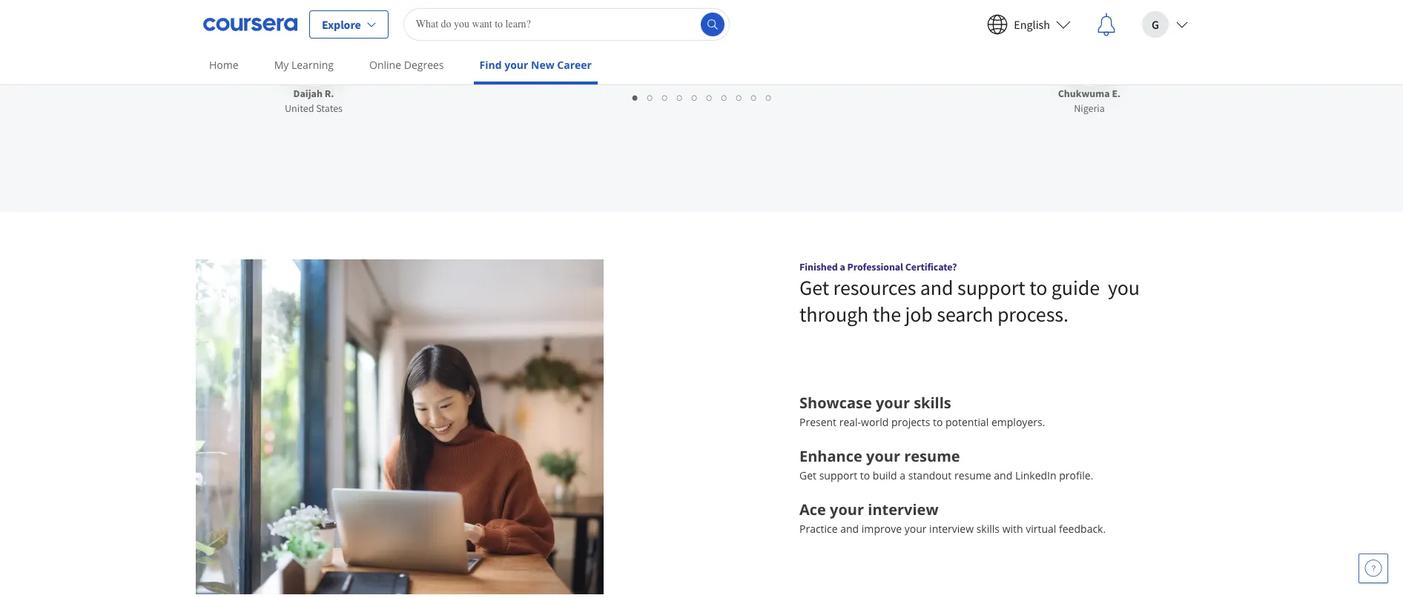 Task type: locate. For each thing, give the bounding box(es) containing it.
and left the linkedin
[[994, 469, 1012, 483]]

your inside the enhance your resume get support to build a standout resume and linkedin profile.
[[866, 446, 900, 467]]

skills
[[914, 393, 951, 413], [976, 522, 1000, 536]]

support
[[957, 274, 1025, 301], [819, 469, 857, 483]]

enhance your resume get support to build a standout resume and linkedin profile.
[[799, 446, 1093, 483]]

and down certificate?
[[920, 274, 953, 301]]

your right "improve"
[[904, 522, 927, 536]]

world
[[861, 415, 889, 429]]

a.
[[492, 4, 502, 19]]

professional up "resources"
[[847, 260, 903, 274]]

0 horizontal spatial to
[[860, 469, 870, 483]]

get
[[799, 274, 829, 301], [799, 469, 816, 483]]

1 vertical spatial to
[[933, 415, 943, 429]]

None search field
[[403, 8, 729, 40]]

get down enhance
[[799, 469, 816, 483]]

search
[[937, 301, 993, 328]]

a right the build
[[900, 469, 906, 483]]

0 vertical spatial support
[[957, 274, 1025, 301]]

find your new career
[[479, 58, 592, 72]]

1 vertical spatial support
[[819, 469, 857, 483]]

your inside find your new career link
[[504, 58, 528, 72]]

interview down standout
[[929, 522, 974, 536]]

0 horizontal spatial support
[[819, 469, 857, 483]]

practice
[[799, 522, 838, 536]]

learning
[[291, 58, 334, 72]]

standout
[[908, 469, 952, 483]]

online degrees
[[369, 58, 444, 72]]

2 vertical spatial and
[[840, 522, 859, 536]]

0 vertical spatial to
[[1029, 274, 1047, 301]]

degrees
[[404, 58, 444, 72]]

1 horizontal spatial a
[[900, 469, 906, 483]]

ace
[[799, 500, 826, 520]]

and inside ace your interview practice and improve your interview skills with virtual feedback.
[[840, 522, 859, 536]]

to inside showcase your skills present real-world projects to potential employers.
[[933, 415, 943, 429]]

1 horizontal spatial skills
[[976, 522, 1000, 536]]

finished
[[799, 260, 838, 274]]

through
[[799, 301, 869, 328]]

1 horizontal spatial support
[[957, 274, 1025, 301]]

you
[[1108, 274, 1140, 301]]

your up the build
[[866, 446, 900, 467]]

skills left with
[[976, 522, 1000, 536]]

daijah
[[293, 87, 323, 100]]

1 vertical spatial and
[[994, 469, 1012, 483]]

states
[[316, 102, 343, 115]]

your
[[504, 58, 528, 72], [876, 393, 910, 413], [866, 446, 900, 467], [830, 500, 864, 520], [904, 522, 927, 536]]

skills inside showcase your skills present real-world projects to potential employers.
[[914, 393, 951, 413]]

with
[[1002, 522, 1023, 536]]

skills inside ace your interview practice and improve your interview skills with virtual feedback.
[[976, 522, 1000, 536]]

new
[[531, 58, 554, 72]]

a
[[840, 260, 845, 274], [900, 469, 906, 483]]

skills up projects
[[914, 393, 951, 413]]

job
[[905, 301, 933, 328]]

resume
[[904, 446, 960, 467], [954, 469, 991, 483]]

your for find
[[504, 58, 528, 72]]

0 vertical spatial get
[[799, 274, 829, 301]]

2 horizontal spatial and
[[994, 469, 1012, 483]]

1 horizontal spatial to
[[933, 415, 943, 429]]

your right "ace"
[[830, 500, 864, 520]]

your right find
[[504, 58, 528, 72]]

enhance
[[799, 446, 862, 467]]

english
[[1014, 17, 1050, 32]]

google
[[457, 22, 492, 36]]

1 vertical spatial get
[[799, 469, 816, 483]]

it
[[494, 22, 504, 36]]

daijah r. united states
[[285, 87, 343, 115]]

0 vertical spatial skills
[[914, 393, 951, 413]]

a inside finished a professional certificate? get resources and support to guide  you through the job search process.
[[840, 260, 845, 274]]

interview up "improve"
[[868, 500, 938, 520]]

and right practice
[[840, 522, 859, 536]]

explore button
[[309, 10, 388, 38]]

0 horizontal spatial a
[[840, 260, 845, 274]]

english button
[[975, 0, 1083, 48]]

support inside the enhance your resume get support to build a standout resume and linkedin profile.
[[819, 469, 857, 483]]

2 vertical spatial to
[[860, 469, 870, 483]]

e.
[[1112, 87, 1121, 100]]

to inside the enhance your resume get support to build a standout resume and linkedin profile.
[[860, 469, 870, 483]]

1 get from the top
[[799, 274, 829, 301]]

coursera image
[[203, 12, 297, 36]]

united
[[285, 102, 314, 115]]

a right finished
[[840, 260, 845, 274]]

get inside finished a professional certificate? get resources and support to guide  you through the job search process.
[[799, 274, 829, 301]]

professional
[[549, 22, 610, 36], [847, 260, 903, 274]]

0 vertical spatial resume
[[904, 446, 960, 467]]

1 vertical spatial skills
[[976, 522, 1000, 536]]

your for enhance
[[866, 446, 900, 467]]

find your new career link
[[474, 48, 598, 85]]

and inside finished a professional certificate? get resources and support to guide  you through the job search process.
[[920, 274, 953, 301]]

2 get from the top
[[799, 469, 816, 483]]

0 vertical spatial a
[[840, 260, 845, 274]]

1 vertical spatial professional
[[847, 260, 903, 274]]

build
[[873, 469, 897, 483]]

interview
[[868, 500, 938, 520], [929, 522, 974, 536]]

your inside showcase your skills present real-world projects to potential employers.
[[876, 393, 910, 413]]

1 horizontal spatial and
[[920, 274, 953, 301]]

1 vertical spatial a
[[900, 469, 906, 483]]

and
[[920, 274, 953, 301], [994, 469, 1012, 483], [840, 522, 859, 536]]

1 vertical spatial interview
[[929, 522, 974, 536]]

0 horizontal spatial and
[[840, 522, 859, 536]]

to
[[1029, 274, 1047, 301], [933, 415, 943, 429], [860, 469, 870, 483]]

professional inside daniel a. google it support professional certificate
[[549, 22, 610, 36]]

certificate
[[613, 22, 663, 36]]

online degrees link
[[363, 48, 450, 82]]

slides element
[[405, 90, 998, 105]]

2 horizontal spatial to
[[1029, 274, 1047, 301]]

resume right standout
[[954, 469, 991, 483]]

0 horizontal spatial professional
[[549, 22, 610, 36]]

showcase
[[799, 393, 872, 413]]

0 vertical spatial professional
[[549, 22, 610, 36]]

professional up the career on the left top of the page
[[549, 22, 610, 36]]

0 horizontal spatial skills
[[914, 393, 951, 413]]

1 vertical spatial resume
[[954, 469, 991, 483]]

explore
[[322, 17, 361, 32]]

get down finished
[[799, 274, 829, 301]]

your up projects
[[876, 393, 910, 413]]

resume up standout
[[904, 446, 960, 467]]

1 horizontal spatial professional
[[847, 260, 903, 274]]

0 vertical spatial and
[[920, 274, 953, 301]]



Task type: vqa. For each thing, say whether or not it's contained in the screenshot.
to
yes



Task type: describe. For each thing, give the bounding box(es) containing it.
help center image
[[1364, 560, 1382, 578]]

and inside the enhance your resume get support to build a standout resume and linkedin profile.
[[994, 469, 1012, 483]]

professional inside finished a professional certificate? get resources and support to guide  you through the job search process.
[[847, 260, 903, 274]]

chukwuma
[[1058, 87, 1110, 100]]

online
[[369, 58, 401, 72]]

to inside finished a professional certificate? get resources and support to guide  you through the job search process.
[[1029, 274, 1047, 301]]

a inside the enhance your resume get support to build a standout resume and linkedin profile.
[[900, 469, 906, 483]]

support
[[506, 22, 547, 36]]

find
[[479, 58, 502, 72]]

profile.
[[1059, 469, 1093, 483]]

resources
[[833, 274, 916, 301]]

g
[[1152, 17, 1159, 32]]

support inside finished a professional certificate? get resources and support to guide  you through the job search process.
[[957, 274, 1025, 301]]

r.
[[325, 87, 334, 100]]

nigeria
[[1074, 102, 1105, 115]]

get inside the enhance your resume get support to build a standout resume and linkedin profile.
[[799, 469, 816, 483]]

home
[[209, 58, 239, 72]]

your for showcase
[[876, 393, 910, 413]]

potential
[[946, 415, 989, 429]]

career
[[557, 58, 592, 72]]

improve
[[862, 522, 902, 536]]

g button
[[1130, 0, 1200, 48]]

daniel
[[457, 4, 490, 19]]

chukwuma e. nigeria
[[1058, 87, 1121, 115]]

my
[[274, 58, 289, 72]]

showcase your skills present real-world projects to potential employers.
[[799, 393, 1045, 429]]

the
[[873, 301, 901, 328]]

real-
[[839, 415, 861, 429]]

my learning
[[274, 58, 334, 72]]

employers.
[[991, 415, 1045, 429]]

linkedin
[[1015, 469, 1056, 483]]

ace your interview practice and improve your interview skills with virtual feedback.
[[799, 500, 1106, 536]]

What do you want to learn? text field
[[403, 8, 729, 40]]

virtual
[[1026, 522, 1056, 536]]

finished a professional certificate? get resources and support to guide  you through the job search process.
[[799, 260, 1140, 328]]

projects
[[891, 415, 930, 429]]

my learning link
[[268, 48, 340, 82]]

process.
[[997, 301, 1068, 328]]

daniel a. google it support professional certificate
[[457, 4, 663, 36]]

certificate?
[[905, 260, 957, 274]]

0 vertical spatial interview
[[868, 500, 938, 520]]

present
[[799, 415, 837, 429]]

feedback.
[[1059, 522, 1106, 536]]

your for ace
[[830, 500, 864, 520]]

home link
[[203, 48, 244, 82]]



